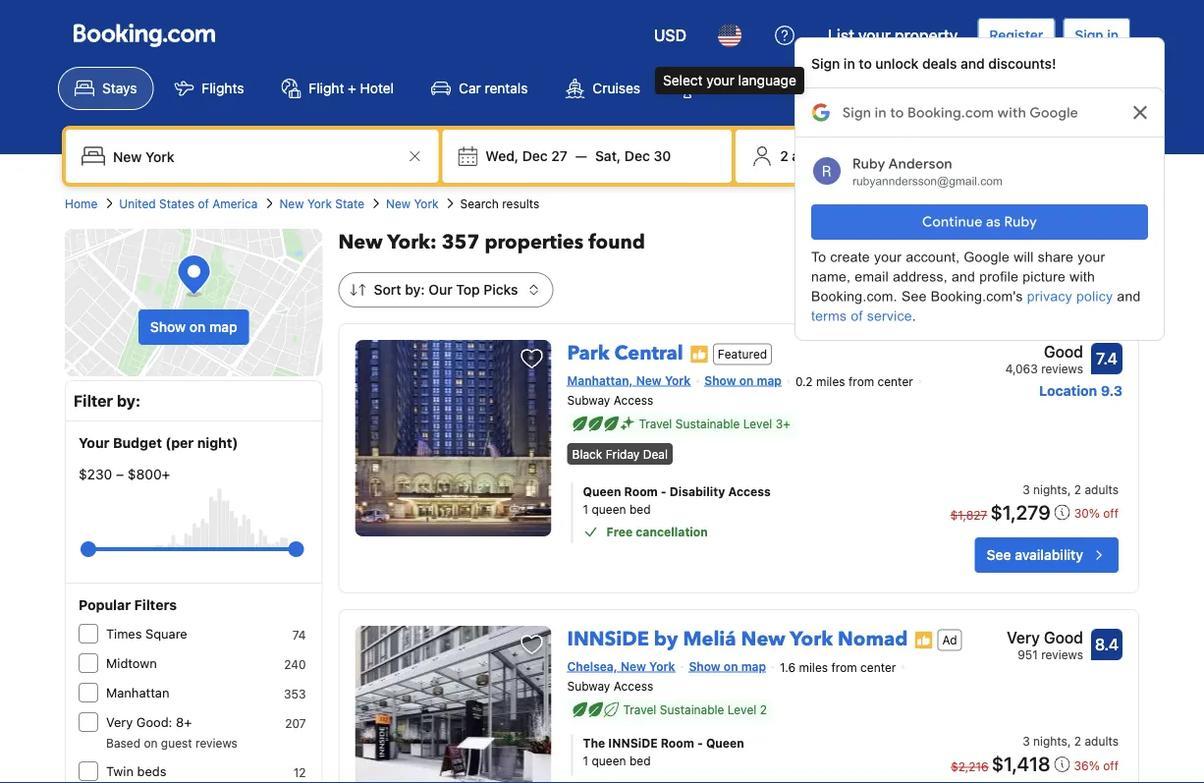 Task type: locate. For each thing, give the bounding box(es) containing it.
innside by meliá new york nomad
[[568, 626, 908, 653]]

from down nomad
[[832, 661, 858, 674]]

your for select
[[707, 72, 735, 88]]

1 vertical spatial room
[[661, 737, 695, 750]]

subway down chelsea,
[[568, 680, 611, 693]]

center right 0.2 on the right of page
[[878, 375, 914, 388]]

0 vertical spatial travel
[[639, 417, 673, 431]]

1 horizontal spatial dec
[[625, 148, 650, 164]]

$1,827
[[951, 508, 988, 522]]

chelsea, new york
[[568, 659, 676, 673]]

very good element
[[1007, 626, 1084, 650]]

1 horizontal spatial ·
[[912, 148, 916, 164]]

0 vertical spatial bed
[[630, 502, 651, 516]]

1 vertical spatial queen
[[592, 754, 626, 768]]

1 vertical spatial off
[[1104, 759, 1119, 773]]

36%
[[1075, 759, 1100, 773]]

car
[[459, 80, 481, 96]]

+
[[348, 80, 357, 96]]

0 horizontal spatial your
[[707, 72, 735, 88]]

unlock
[[876, 56, 919, 72]]

1 vertical spatial -
[[698, 737, 703, 750]]

1 subway from the top
[[568, 394, 611, 408]]

usd button
[[643, 12, 699, 59]]

center down nomad
[[861, 661, 897, 674]]

bed
[[630, 502, 651, 516], [630, 754, 651, 768]]

in left to
[[844, 56, 856, 72]]

0 vertical spatial adults
[[792, 148, 832, 164]]

0 vertical spatial 1
[[920, 148, 927, 164]]

1 vertical spatial ,
[[1068, 735, 1072, 748]]

airport taxis link
[[796, 67, 934, 110]]

2 vertical spatial adults
[[1085, 735, 1119, 748]]

0 horizontal spatial in
[[844, 56, 856, 72]]

1 vertical spatial bed
[[630, 754, 651, 768]]

1 vertical spatial very
[[106, 715, 133, 730]]

new york
[[386, 197, 439, 210]]

2 vertical spatial access
[[614, 680, 654, 693]]

miles right 1.6
[[799, 661, 828, 674]]

reviews right guest
[[196, 736, 238, 750]]

0 horizontal spatial ·
[[836, 148, 840, 164]]

1 left the room
[[920, 148, 927, 164]]

level up the innside room - queen link
[[728, 703, 757, 717]]

1 vertical spatial level
[[728, 703, 757, 717]]

1 vertical spatial by:
[[117, 392, 141, 410]]

subway down manhattan,
[[568, 394, 611, 408]]

1 vertical spatial travel
[[624, 703, 657, 717]]

Where are you going? field
[[105, 139, 403, 174]]

new right america
[[280, 197, 304, 210]]

reviews for good
[[1042, 648, 1084, 661]]

sign in
[[1075, 27, 1119, 43]]

by: for sort
[[405, 282, 425, 298]]

2 vertical spatial reviews
[[196, 736, 238, 750]]

0 vertical spatial off
[[1104, 507, 1119, 520]]

0 horizontal spatial dec
[[523, 148, 548, 164]]

top
[[456, 282, 480, 298]]

free cancellation
[[607, 525, 708, 539]]

0 horizontal spatial queen
[[583, 484, 622, 498]]

2 bed from the top
[[630, 754, 651, 768]]

travel up deal
[[639, 417, 673, 431]]

0 vertical spatial -
[[661, 484, 667, 498]]

good left 8.4
[[1045, 628, 1084, 647]]

america
[[212, 197, 258, 210]]

2 inside button
[[780, 148, 789, 164]]

property
[[895, 26, 958, 45]]

popular filters
[[79, 597, 177, 613]]

2 3 nights , 2 adults from the top
[[1023, 735, 1119, 748]]

flights link
[[158, 67, 261, 110]]

1 horizontal spatial your
[[859, 26, 891, 45]]

very for good:
[[106, 715, 133, 730]]

2 vertical spatial map
[[742, 659, 767, 673]]

1 vertical spatial miles
[[799, 661, 828, 674]]

1 vertical spatial center
[[861, 661, 897, 674]]

1 vertical spatial subway
[[568, 680, 611, 693]]

1 off from the top
[[1104, 507, 1119, 520]]

1 good from the top
[[1045, 342, 1084, 361]]

access for central
[[614, 394, 654, 408]]

your
[[79, 435, 110, 451]]

good inside very good 951 reviews
[[1045, 628, 1084, 647]]

miles inside 1.6 miles from center subway access
[[799, 661, 828, 674]]

1 vertical spatial show on map
[[705, 373, 782, 387]]

0 vertical spatial ,
[[1068, 482, 1072, 496]]

nomad
[[838, 626, 908, 653]]

sustainable up the innside room - queen 1 queen bed
[[660, 703, 725, 717]]

1 horizontal spatial by:
[[405, 282, 425, 298]]

1 vertical spatial show
[[705, 373, 737, 387]]

1.6 miles from center subway access
[[568, 661, 897, 693]]

1 vertical spatial sign
[[812, 56, 840, 72]]

stays link
[[58, 67, 154, 110]]

1 vertical spatial from
[[832, 661, 858, 674]]

reviews for on
[[196, 736, 238, 750]]

adults for $1,279
[[1085, 482, 1119, 496]]

queen up 1 queen bed
[[583, 484, 622, 498]]

access inside 1.6 miles from center subway access
[[614, 680, 654, 693]]

3 nights , 2 adults for $1,418
[[1023, 735, 1119, 748]]

2 vertical spatial 1
[[583, 754, 589, 768]]

your
[[859, 26, 891, 45], [707, 72, 735, 88]]

1 vertical spatial 1
[[583, 502, 589, 516]]

twin
[[106, 764, 134, 779]]

show for innside
[[689, 659, 721, 673]]

sign for sign in
[[1075, 27, 1104, 43]]

travel for by
[[624, 703, 657, 717]]

disability
[[670, 484, 726, 498]]

3 for $1,418
[[1023, 735, 1030, 748]]

new
[[280, 197, 304, 210], [386, 197, 411, 210], [339, 229, 383, 256], [637, 373, 662, 387], [742, 626, 786, 653], [621, 659, 646, 673]]

3+
[[776, 417, 791, 431]]

1 vertical spatial your
[[707, 72, 735, 88]]

access down 'manhattan, new york'
[[614, 394, 654, 408]]

very good 951 reviews
[[1007, 628, 1084, 661]]

in
[[1108, 27, 1119, 43], [844, 56, 856, 72]]

0 horizontal spatial by:
[[117, 392, 141, 410]]

reviews inside very good 951 reviews
[[1042, 648, 1084, 661]]

2 vertical spatial show on map
[[689, 659, 767, 673]]

1 horizontal spatial in
[[1108, 27, 1119, 43]]

0 vertical spatial good
[[1045, 342, 1084, 361]]

room down travel sustainable level 2
[[661, 737, 695, 750]]

2 queen from the top
[[592, 754, 626, 768]]

1 horizontal spatial -
[[698, 737, 703, 750]]

travel for central
[[639, 417, 673, 431]]

1 vertical spatial good
[[1045, 628, 1084, 647]]

queen
[[592, 502, 626, 516], [592, 754, 626, 768]]

innside right the
[[609, 737, 658, 750]]

off right 30%
[[1104, 507, 1119, 520]]

reviews inside good 4,063 reviews
[[1042, 362, 1084, 375]]

1 horizontal spatial queen
[[706, 737, 745, 750]]

queen up free
[[592, 502, 626, 516]]

center inside 0.2 miles from center subway access
[[878, 375, 914, 388]]

room
[[930, 148, 964, 164]]

airport
[[840, 80, 884, 96]]

show on map for park
[[705, 373, 782, 387]]

center for park central
[[878, 375, 914, 388]]

1 vertical spatial 3 nights , 2 adults
[[1023, 735, 1119, 748]]

3 nights , 2 adults up 30%
[[1023, 482, 1119, 496]]

deal
[[643, 447, 668, 461]]

adults inside button
[[792, 148, 832, 164]]

language
[[739, 72, 797, 88]]

miles for innside by meliá new york nomad
[[799, 661, 828, 674]]

dec
[[523, 148, 548, 164], [625, 148, 650, 164]]

innside by meliá new york nomad image
[[355, 626, 552, 783]]

- left disability
[[661, 484, 667, 498]]

1 bed from the top
[[630, 502, 651, 516]]

show on map inside button
[[150, 319, 238, 335]]

queen down the
[[592, 754, 626, 768]]

-
[[661, 484, 667, 498], [698, 737, 703, 750]]

2 up 30%
[[1075, 482, 1082, 496]]

0 vertical spatial show
[[150, 319, 186, 335]]

1 down the "black"
[[583, 502, 589, 516]]

adults up 36% off
[[1085, 735, 1119, 748]]

sign down list in the top right of the page
[[812, 56, 840, 72]]

this property is part of our preferred partner program. it's committed to providing excellent service and good value. it'll pay us a higher commission if you make a booking. image for innside by meliá new york nomad
[[914, 630, 934, 650]]

2 , from the top
[[1068, 735, 1072, 748]]

from for innside by meliá new york nomad
[[832, 661, 858, 674]]

center inside 1.6 miles from center subway access
[[861, 661, 897, 674]]

dec left 30
[[625, 148, 650, 164]]

group
[[88, 534, 296, 565]]

times
[[106, 626, 142, 641]]

1 , from the top
[[1068, 482, 1072, 496]]

attractions link
[[661, 67, 792, 110]]

from inside 0.2 miles from center subway access
[[849, 375, 875, 388]]

- down travel sustainable level 2
[[698, 737, 703, 750]]

by: right filter
[[117, 392, 141, 410]]

off for $1,418
[[1104, 759, 1119, 773]]

budget
[[113, 435, 162, 451]]

1 3 nights , 2 adults from the top
[[1023, 482, 1119, 496]]

$800+
[[128, 466, 170, 482]]

nights
[[1034, 482, 1068, 496], [1034, 735, 1068, 748]]

on inside show on map button
[[189, 319, 206, 335]]

0 vertical spatial very
[[1007, 628, 1041, 647]]

center for innside by meliá new york nomad
[[861, 661, 897, 674]]

york
[[307, 197, 332, 210], [414, 197, 439, 210], [665, 373, 691, 387], [790, 626, 833, 653], [650, 659, 676, 673]]

1 horizontal spatial sign
[[1075, 27, 1104, 43]]

1 vertical spatial reviews
[[1042, 648, 1084, 661]]

1 horizontal spatial very
[[1007, 628, 1041, 647]]

wed, dec 27 button
[[478, 139, 576, 174]]

good up 'location'
[[1045, 342, 1084, 361]]

1 inside the innside room - queen 1 queen bed
[[583, 754, 589, 768]]

1 dec from the left
[[523, 148, 548, 164]]

sustainable down 0.2 miles from center subway access
[[676, 417, 740, 431]]

1 vertical spatial 3
[[1023, 735, 1030, 748]]

level left 3+
[[744, 417, 773, 431]]

1 3 from the top
[[1023, 482, 1030, 496]]

your up to
[[859, 26, 891, 45]]

hotel
[[360, 80, 394, 96]]

2 left the 0
[[780, 148, 789, 164]]

miles inside 0.2 miles from center subway access
[[817, 375, 846, 388]]

very inside very good 951 reviews
[[1007, 628, 1041, 647]]

· right children
[[912, 148, 916, 164]]

0 vertical spatial access
[[614, 394, 654, 408]]

1 nights from the top
[[1034, 482, 1068, 496]]

dec left the 27
[[523, 148, 548, 164]]

popular
[[79, 597, 131, 613]]

list
[[828, 26, 855, 45]]

3 nights , 2 adults for $1,279
[[1023, 482, 1119, 496]]

3 nights , 2 adults up 36%
[[1023, 735, 1119, 748]]

the innside room - queen link
[[583, 735, 915, 752]]

1 vertical spatial in
[[844, 56, 856, 72]]

times square
[[106, 626, 187, 641]]

sort by: our top picks
[[374, 282, 518, 298]]

0 vertical spatial nights
[[1034, 482, 1068, 496]]

manhattan,
[[568, 373, 633, 387]]

–
[[116, 466, 124, 482]]

1 horizontal spatial room
[[661, 737, 695, 750]]

new down central
[[637, 373, 662, 387]]

1 vertical spatial nights
[[1034, 735, 1068, 748]]

0 vertical spatial map
[[209, 319, 238, 335]]

reviews right "951"
[[1042, 648, 1084, 661]]

travel down chelsea, new york
[[624, 703, 657, 717]]

new york state link
[[280, 195, 365, 212]]

0 vertical spatial show on map
[[150, 319, 238, 335]]

·
[[836, 148, 840, 164], [912, 148, 916, 164]]

access down chelsea, new york
[[614, 680, 654, 693]]

3 up '$1,418'
[[1023, 735, 1030, 748]]

beds
[[137, 764, 167, 779]]

by: left our
[[405, 282, 425, 298]]

1 vertical spatial map
[[757, 373, 782, 387]]

on
[[189, 319, 206, 335], [740, 373, 754, 387], [724, 659, 738, 673], [144, 736, 158, 750]]

show on map
[[150, 319, 238, 335], [705, 373, 782, 387], [689, 659, 767, 673]]

map for park
[[757, 373, 782, 387]]

travel sustainable level 3+
[[639, 417, 791, 431]]

sign right register
[[1075, 27, 1104, 43]]

nights for $1,418
[[1034, 735, 1068, 748]]

innside up chelsea, new york
[[568, 626, 649, 653]]

travel
[[639, 417, 673, 431], [624, 703, 657, 717]]

reviews up 'location'
[[1042, 362, 1084, 375]]

your right the select
[[707, 72, 735, 88]]

1 down the
[[583, 754, 589, 768]]

united states of america link
[[119, 195, 258, 212]]

and
[[961, 56, 985, 72]]

this property is part of our preferred partner program. it's committed to providing excellent service and good value. it'll pay us a higher commission if you make a booking. image
[[690, 345, 709, 364], [914, 630, 934, 650], [914, 630, 934, 650]]

room up 1 queen bed
[[625, 484, 658, 498]]

0 vertical spatial level
[[744, 417, 773, 431]]

from right 0.2 on the right of page
[[849, 375, 875, 388]]

0 vertical spatial subway
[[568, 394, 611, 408]]

queen inside the innside room - queen 1 queen bed
[[592, 754, 626, 768]]

flight
[[309, 80, 344, 96]]

· left the 0
[[836, 148, 840, 164]]

sustainable
[[676, 417, 740, 431], [660, 703, 725, 717]]

nights up $1,279
[[1034, 482, 1068, 496]]

queen inside the innside room - queen 1 queen bed
[[706, 737, 745, 750]]

see availability
[[987, 547, 1084, 563]]

0 vertical spatial by:
[[405, 282, 425, 298]]

good
[[1045, 342, 1084, 361], [1045, 628, 1084, 647]]

1 vertical spatial innside
[[609, 737, 658, 750]]

cruises link
[[549, 67, 657, 110]]

free
[[607, 525, 633, 539]]

bed down travel sustainable level 2
[[630, 754, 651, 768]]

very up "951"
[[1007, 628, 1041, 647]]

0 vertical spatial sign
[[1075, 27, 1104, 43]]

1 vertical spatial queen
[[706, 737, 745, 750]]

new york: 357 properties found
[[339, 229, 646, 256]]

nights up '$1,418'
[[1034, 735, 1068, 748]]

0 vertical spatial queen
[[592, 502, 626, 516]]

this property is part of our preferred partner program. it's committed to providing excellent service and good value. it'll pay us a higher commission if you make a booking. image
[[690, 345, 709, 364]]

subway inside 0.2 miles from center subway access
[[568, 394, 611, 408]]

very up based
[[106, 715, 133, 730]]

3 nights , 2 adults
[[1023, 482, 1119, 496], [1023, 735, 1119, 748]]

travel sustainable level 2
[[624, 703, 767, 717]]

2 good from the top
[[1045, 628, 1084, 647]]

access inside 0.2 miles from center subway access
[[614, 394, 654, 408]]

0 vertical spatial queen
[[583, 484, 622, 498]]

based on guest reviews
[[106, 736, 238, 750]]

adults left the 0
[[792, 148, 832, 164]]

show inside button
[[150, 319, 186, 335]]

bed up the free cancellation
[[630, 502, 651, 516]]

access for by
[[614, 680, 654, 693]]

miles for park central
[[817, 375, 846, 388]]

1 vertical spatial adults
[[1085, 482, 1119, 496]]

very for good
[[1007, 628, 1041, 647]]

0 vertical spatial 3
[[1023, 482, 1030, 496]]

room inside the innside room - queen 1 queen bed
[[661, 737, 695, 750]]

filter by:
[[74, 392, 141, 410]]

queen down travel sustainable level 2
[[706, 737, 745, 750]]

0 vertical spatial sustainable
[[676, 417, 740, 431]]

2 nights from the top
[[1034, 735, 1068, 748]]

miles right 0.2 on the right of page
[[817, 375, 846, 388]]

2 off from the top
[[1104, 759, 1119, 773]]

access right disability
[[729, 484, 771, 498]]

2 3 from the top
[[1023, 735, 1030, 748]]

0 horizontal spatial very
[[106, 715, 133, 730]]

0 vertical spatial 3 nights , 2 adults
[[1023, 482, 1119, 496]]

3 for $1,279
[[1023, 482, 1030, 496]]

subway inside 1.6 miles from center subway access
[[568, 680, 611, 693]]

2 subway from the top
[[568, 680, 611, 693]]

0 horizontal spatial room
[[625, 484, 658, 498]]

2 vertical spatial show
[[689, 659, 721, 673]]

in right register
[[1108, 27, 1119, 43]]

miles
[[817, 375, 846, 388], [799, 661, 828, 674]]

off right 36%
[[1104, 759, 1119, 773]]

0 vertical spatial reviews
[[1042, 362, 1084, 375]]

0 vertical spatial miles
[[817, 375, 846, 388]]

0 vertical spatial in
[[1108, 27, 1119, 43]]

good element
[[1006, 340, 1084, 364]]

night)
[[197, 435, 238, 451]]

york up york:
[[414, 197, 439, 210]]

1 vertical spatial sustainable
[[660, 703, 725, 717]]

home
[[65, 197, 98, 210]]

york left state
[[307, 197, 332, 210]]

0 vertical spatial from
[[849, 375, 875, 388]]

0 vertical spatial center
[[878, 375, 914, 388]]

state
[[335, 197, 365, 210]]

adults up 30% off
[[1085, 482, 1119, 496]]

center
[[878, 375, 914, 388], [861, 661, 897, 674]]

2 dec from the left
[[625, 148, 650, 164]]

3 up $1,279
[[1023, 482, 1030, 496]]

0 vertical spatial your
[[859, 26, 891, 45]]

$1,418
[[992, 752, 1051, 776]]

from inside 1.6 miles from center subway access
[[832, 661, 858, 674]]

0 horizontal spatial sign
[[812, 56, 840, 72]]



Task type: vqa. For each thing, say whether or not it's contained in the screenshot.
email field
no



Task type: describe. For each thing, give the bounding box(es) containing it.
bed inside the innside room - queen 1 queen bed
[[630, 754, 651, 768]]

subway for park
[[568, 394, 611, 408]]

36% off
[[1075, 759, 1119, 773]]

new up york:
[[386, 197, 411, 210]]

list your property
[[828, 26, 958, 45]]

register
[[990, 27, 1044, 43]]

nights for $1,279
[[1034, 482, 1068, 496]]

$230
[[79, 466, 112, 482]]

in for sign in to unlock deals and discounts!
[[844, 56, 856, 72]]

new right chelsea,
[[621, 659, 646, 673]]

subway for innside
[[568, 680, 611, 693]]

adults for $1,418
[[1085, 735, 1119, 748]]

children
[[856, 148, 909, 164]]

your budget (per night)
[[79, 435, 238, 451]]

found
[[589, 229, 646, 256]]

flights
[[202, 80, 244, 96]]

select your language
[[663, 72, 797, 88]]

0
[[844, 148, 853, 164]]

the
[[583, 737, 606, 750]]

booking.com image
[[74, 24, 215, 47]]

park central image
[[355, 340, 552, 537]]

951
[[1018, 648, 1038, 661]]

scored 8.4 element
[[1092, 629, 1123, 660]]

list your property link
[[817, 12, 970, 59]]

30
[[654, 148, 671, 164]]

—
[[576, 148, 588, 164]]

to
[[859, 56, 872, 72]]

flight + hotel link
[[265, 67, 411, 110]]

12
[[294, 766, 306, 779]]

, for $1,279
[[1068, 482, 1072, 496]]

york down this property is part of our preferred partner program. it's committed to providing excellent service and good value. it'll pay us a higher commission if you make a booking. icon
[[665, 373, 691, 387]]

0 vertical spatial room
[[625, 484, 658, 498]]

1 queen bed
[[583, 502, 651, 516]]

innside inside the innside room - queen 1 queen bed
[[609, 737, 658, 750]]

2 up the innside room - queen link
[[760, 703, 767, 717]]

show for park
[[705, 373, 737, 387]]

black
[[572, 447, 603, 461]]

states
[[159, 197, 195, 210]]

new york link
[[386, 195, 439, 212]]

square
[[145, 626, 187, 641]]

0 vertical spatial innside
[[568, 626, 649, 653]]

scored 7.4 element
[[1092, 343, 1123, 374]]

new down state
[[339, 229, 383, 256]]

stays
[[102, 80, 137, 96]]

search results updated. new york: 357 properties found. element
[[339, 229, 1140, 256]]

of
[[198, 197, 209, 210]]

friday
[[606, 447, 640, 461]]

see
[[987, 547, 1012, 563]]

1 inside 2 adults · 0 children · 1 room button
[[920, 148, 927, 164]]

york up 1.6
[[790, 626, 833, 653]]

show on map for innside
[[689, 659, 767, 673]]

queen room - disability access link
[[583, 482, 915, 500]]

level for central
[[744, 417, 773, 431]]

york:
[[387, 229, 437, 256]]

search results
[[460, 197, 540, 210]]

1 vertical spatial access
[[729, 484, 771, 498]]

queen room - disability access
[[583, 484, 771, 498]]

map for innside
[[742, 659, 767, 673]]

york down by
[[650, 659, 676, 673]]

good inside good 4,063 reviews
[[1045, 342, 1084, 361]]

taxis
[[888, 80, 917, 96]]

meliá
[[683, 626, 737, 653]]

usd
[[654, 26, 687, 45]]

rentals
[[485, 80, 528, 96]]

flight + hotel
[[309, 80, 394, 96]]

2 up 36%
[[1075, 735, 1082, 748]]

1.6
[[780, 661, 796, 674]]

this property is part of our preferred partner program. it's committed to providing excellent service and good value. it'll pay us a higher commission if you make a booking. image for park central
[[690, 345, 709, 364]]

, for $1,418
[[1068, 735, 1072, 748]]

in for sign in
[[1108, 27, 1119, 43]]

off for $1,279
[[1104, 507, 1119, 520]]

0 horizontal spatial -
[[661, 484, 667, 498]]

your for list
[[859, 26, 891, 45]]

filter
[[74, 392, 113, 410]]

from for park central
[[849, 375, 875, 388]]

27
[[552, 148, 568, 164]]

availability
[[1015, 547, 1084, 563]]

properties
[[485, 229, 584, 256]]

park central link
[[568, 332, 684, 367]]

attractions
[[706, 80, 775, 96]]

level for by
[[728, 703, 757, 717]]

new york state
[[280, 197, 365, 210]]

central
[[615, 340, 684, 367]]

search
[[460, 197, 499, 210]]

sign for sign in to unlock deals and discounts!
[[812, 56, 840, 72]]

sat,
[[596, 148, 621, 164]]

home link
[[65, 195, 98, 212]]

manhattan, new york
[[568, 373, 691, 387]]

207
[[285, 716, 306, 730]]

1 queen from the top
[[592, 502, 626, 516]]

deals
[[923, 56, 958, 72]]

$230 – $800+
[[79, 466, 170, 482]]

cancellation
[[636, 525, 708, 539]]

2 · from the left
[[912, 148, 916, 164]]

black friday deal
[[572, 447, 668, 461]]

show on map button
[[138, 310, 249, 345]]

sustainable for by
[[660, 703, 725, 717]]

location
[[1040, 383, 1098, 399]]

location 9.3
[[1040, 383, 1123, 399]]

new up 1.6
[[742, 626, 786, 653]]

- inside the innside room - queen 1 queen bed
[[698, 737, 703, 750]]

4,063
[[1006, 362, 1038, 375]]

car rentals
[[459, 80, 528, 96]]

park central
[[568, 340, 684, 367]]

see availability link
[[975, 538, 1119, 573]]

innside by meliá new york nomad link
[[568, 618, 908, 653]]

park
[[568, 340, 610, 367]]

sustainable for central
[[676, 417, 740, 431]]

$1,279
[[991, 500, 1051, 523]]

by: for filter
[[117, 392, 141, 410]]

1 · from the left
[[836, 148, 840, 164]]

map inside show on map button
[[209, 319, 238, 335]]

car rentals link
[[415, 67, 545, 110]]

twin beds
[[106, 764, 167, 779]]

357
[[442, 229, 480, 256]]

sign in to unlock deals and discounts!
[[812, 56, 1057, 72]]

by
[[654, 626, 678, 653]]



